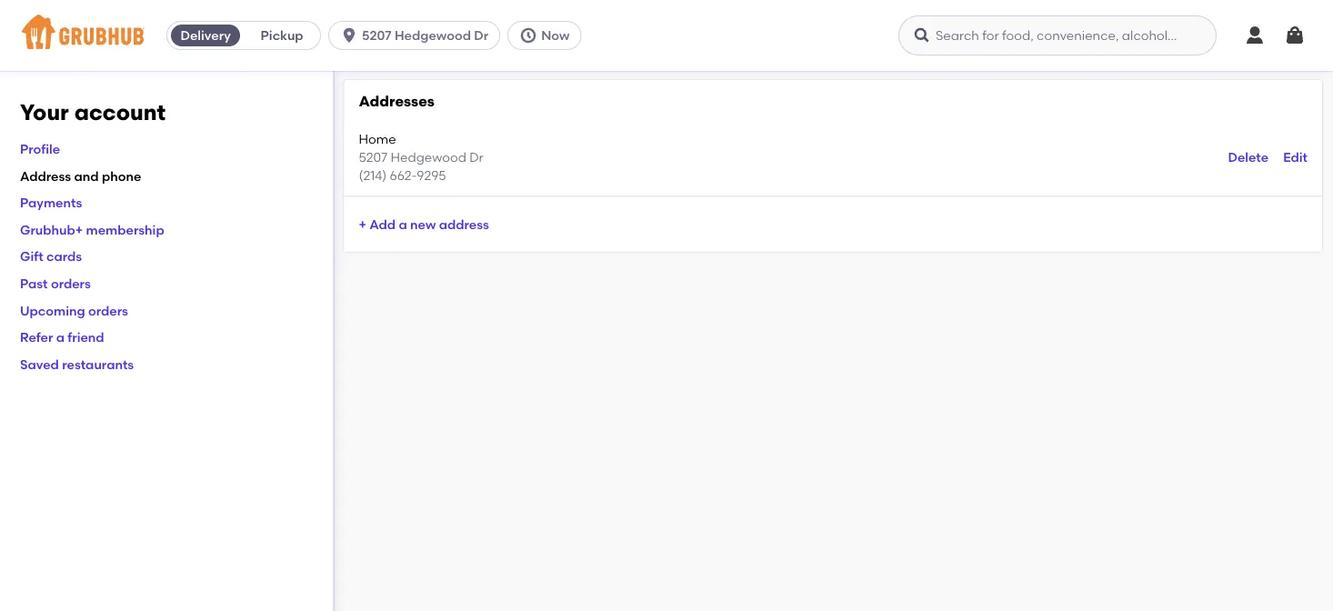 Task type: vqa. For each thing, say whether or not it's contained in the screenshot.
the left &
no



Task type: locate. For each thing, give the bounding box(es) containing it.
1 vertical spatial hedgewood
[[391, 149, 467, 165]]

1 horizontal spatial a
[[399, 216, 407, 232]]

main navigation navigation
[[0, 0, 1333, 71]]

(214)
[[359, 168, 387, 183]]

svg image
[[1244, 25, 1266, 46], [1284, 25, 1306, 46], [340, 26, 358, 45]]

1 vertical spatial 5207
[[359, 149, 388, 165]]

hedgewood up addresses
[[395, 28, 471, 43]]

profile
[[20, 141, 60, 157]]

hedgewood inside button
[[395, 28, 471, 43]]

address
[[20, 168, 71, 184]]

gift cards link
[[20, 249, 82, 264]]

orders
[[51, 276, 91, 291], [88, 303, 128, 318]]

0 vertical spatial hedgewood
[[395, 28, 471, 43]]

saved restaurants
[[20, 357, 134, 372]]

5207 up (214)
[[359, 149, 388, 165]]

hedgewood up 9295 at top
[[391, 149, 467, 165]]

hedgewood
[[395, 28, 471, 43], [391, 149, 467, 165]]

1 vertical spatial orders
[[88, 303, 128, 318]]

0 horizontal spatial a
[[56, 330, 65, 345]]

address and phone
[[20, 168, 141, 184]]

address and phone link
[[20, 168, 141, 184]]

0 vertical spatial 5207
[[362, 28, 392, 43]]

2 svg image from the left
[[913, 26, 931, 45]]

dr left now "button"
[[474, 28, 489, 43]]

friend
[[68, 330, 104, 345]]

+ add a new address button
[[359, 208, 489, 241]]

past orders link
[[20, 276, 91, 291]]

1 vertical spatial a
[[56, 330, 65, 345]]

orders up friend
[[88, 303, 128, 318]]

0 vertical spatial a
[[399, 216, 407, 232]]

0 horizontal spatial svg image
[[340, 26, 358, 45]]

0 vertical spatial orders
[[51, 276, 91, 291]]

delete button
[[1228, 141, 1269, 174]]

orders for upcoming orders
[[88, 303, 128, 318]]

dr inside button
[[474, 28, 489, 43]]

1 vertical spatial dr
[[470, 149, 484, 165]]

past
[[20, 276, 48, 291]]

2 horizontal spatial svg image
[[1284, 25, 1306, 46]]

5207 hedgewood dr button
[[328, 21, 508, 50]]

edit button
[[1283, 141, 1308, 174]]

5207 inside home 5207 hedgewood dr (214) 662-9295
[[359, 149, 388, 165]]

gift
[[20, 249, 43, 264]]

membership
[[86, 222, 164, 237]]

upcoming
[[20, 303, 85, 318]]

1 horizontal spatial svg image
[[913, 26, 931, 45]]

profile link
[[20, 141, 60, 157]]

a right refer
[[56, 330, 65, 345]]

a left 'new'
[[399, 216, 407, 232]]

1 horizontal spatial svg image
[[1244, 25, 1266, 46]]

0 vertical spatial dr
[[474, 28, 489, 43]]

0 horizontal spatial svg image
[[520, 26, 538, 45]]

orders up upcoming orders
[[51, 276, 91, 291]]

delivery
[[181, 28, 231, 43]]

your
[[20, 99, 69, 126]]

now
[[541, 28, 570, 43]]

orders for past orders
[[51, 276, 91, 291]]

dr up address
[[470, 149, 484, 165]]

add
[[370, 216, 396, 232]]

5207 up addresses
[[362, 28, 392, 43]]

pickup button
[[244, 21, 320, 50]]

svg image
[[520, 26, 538, 45], [913, 26, 931, 45]]

662-
[[390, 168, 417, 183]]

1 svg image from the left
[[520, 26, 538, 45]]

dr inside home 5207 hedgewood dr (214) 662-9295
[[470, 149, 484, 165]]

upcoming orders
[[20, 303, 128, 318]]

5207
[[362, 28, 392, 43], [359, 149, 388, 165]]

a
[[399, 216, 407, 232], [56, 330, 65, 345]]

addresses
[[359, 92, 435, 110]]

dr
[[474, 28, 489, 43], [470, 149, 484, 165]]

upcoming orders link
[[20, 303, 128, 318]]



Task type: describe. For each thing, give the bounding box(es) containing it.
delivery button
[[167, 21, 244, 50]]

edit
[[1283, 149, 1308, 165]]

5207 hedgewood dr
[[362, 28, 489, 43]]

9295
[[417, 168, 446, 183]]

grubhub+
[[20, 222, 83, 237]]

svg image inside now "button"
[[520, 26, 538, 45]]

your account
[[20, 99, 166, 126]]

refer a friend
[[20, 330, 104, 345]]

+
[[359, 216, 366, 232]]

and
[[74, 168, 99, 184]]

+ add a new address
[[359, 216, 489, 232]]

saved
[[20, 357, 59, 372]]

restaurants
[[62, 357, 134, 372]]

past orders
[[20, 276, 91, 291]]

grubhub+ membership link
[[20, 222, 164, 237]]

payments link
[[20, 195, 82, 210]]

new
[[410, 216, 436, 232]]

now button
[[508, 21, 589, 50]]

home
[[359, 131, 396, 146]]

saved restaurants link
[[20, 357, 134, 372]]

gift cards
[[20, 249, 82, 264]]

refer a friend link
[[20, 330, 104, 345]]

address
[[439, 216, 489, 232]]

phone
[[102, 168, 141, 184]]

refer
[[20, 330, 53, 345]]

delete
[[1228, 149, 1269, 165]]

hedgewood inside home 5207 hedgewood dr (214) 662-9295
[[391, 149, 467, 165]]

Search for food, convenience, alcohol... search field
[[899, 15, 1217, 55]]

cards
[[46, 249, 82, 264]]

payments
[[20, 195, 82, 210]]

home 5207 hedgewood dr (214) 662-9295
[[359, 131, 484, 183]]

svg image inside '5207 hedgewood dr' button
[[340, 26, 358, 45]]

5207 inside button
[[362, 28, 392, 43]]

grubhub+ membership
[[20, 222, 164, 237]]

a inside + add a new address "button"
[[399, 216, 407, 232]]

account
[[74, 99, 166, 126]]

pickup
[[261, 28, 303, 43]]



